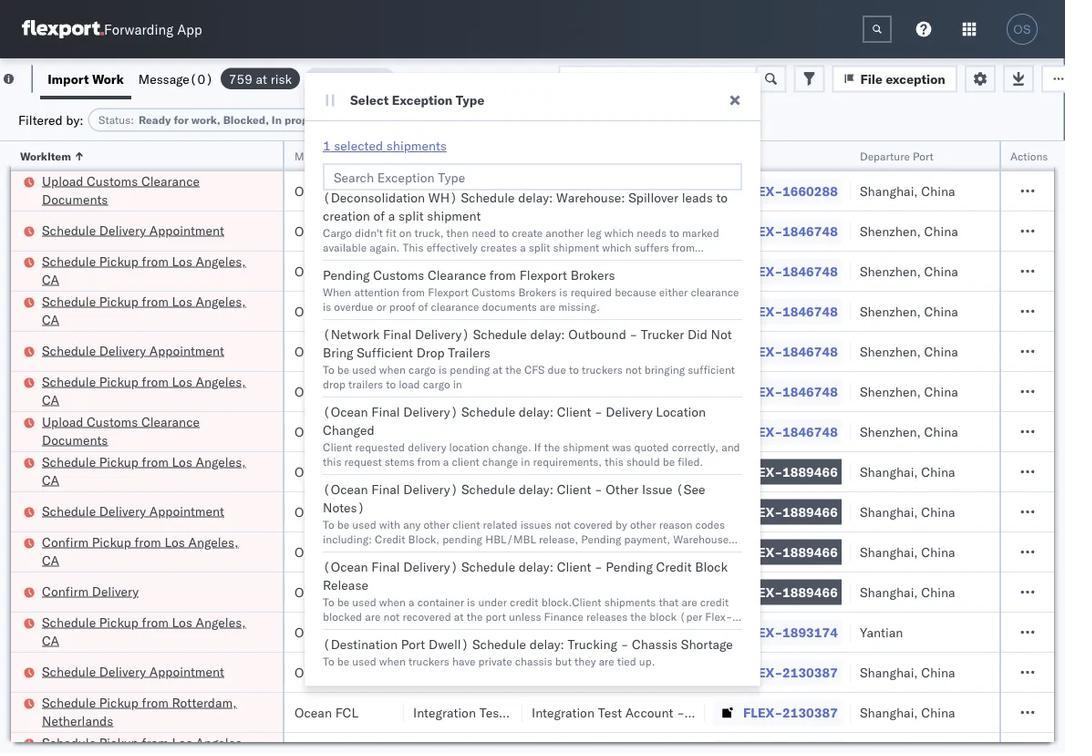 Task type: vqa. For each thing, say whether or not it's contained in the screenshot.


Task type: locate. For each thing, give the bounding box(es) containing it.
to down notes)
[[323, 518, 335, 532]]

13,
[[151, 625, 171, 641]]

ca for the schedule pickup from los angeles, ca 'link' corresponding to 1st schedule pickup from los angeles, ca button from the bottom
[[42, 753, 59, 754]]

los for fourth schedule pickup from los angeles, ca button from the top
[[172, 454, 192, 470]]

0 horizontal spatial credit
[[375, 532, 406, 546]]

workitem button
[[11, 145, 265, 163]]

bookings test consignee
[[532, 625, 678, 641]]

dec up confirm pickup from los angeles, ca at the left of the page
[[127, 504, 151, 520]]

be inside (ocean final delivery) schedule delay: client - delivery location changed client requested delivery location change. if the shipment was quoted correctly, and this request stems from a client change in requirements, this should be filed.
[[663, 455, 675, 469]]

filed.
[[678, 455, 704, 469]]

1 vertical spatial account
[[626, 705, 674, 721]]

schedule delivery appointment up 12:00 am mst, nov 9, 2022
[[42, 343, 224, 359]]

client
[[413, 149, 443, 163], [557, 404, 592, 420], [323, 440, 353, 454], [557, 482, 592, 498], [557, 559, 592, 575]]

1 horizontal spatial clearance
[[691, 285, 740, 299]]

pm
[[61, 544, 81, 560], [61, 665, 81, 681], [61, 705, 81, 721]]

1 vertical spatial upload customs clearance documents
[[42, 414, 200, 448]]

(ocean inside (ocean final delivery) schedule delay: client - delivery location changed client requested delivery location change. if the shipment was quoted correctly, and this request stems from a client change in requirements, this should be filed.
[[323, 404, 368, 420]]

1 vertical spatial integration test account - karl lagerfeld
[[532, 705, 770, 721]]

1 ca from the top
[[42, 271, 59, 287]]

angeles, inside confirm pickup from los angeles, ca
[[188, 534, 239, 550]]

--
[[532, 183, 548, 199]]

due
[[548, 363, 567, 376]]

0 horizontal spatial need
[[472, 226, 497, 240]]

0 vertical spatial flexport demo consignee
[[413, 183, 563, 199]]

1 2130387 from the top
[[783, 665, 838, 681]]

12:59 am mst, dec 14, 2022 down 12:00 am mst, nov 9, 2022
[[30, 464, 209, 480]]

pickup for fourth schedule pickup from los angeles, ca button from the top
[[99, 454, 139, 470]]

0 vertical spatial documents
[[42, 191, 108, 207]]

pickup for 4th schedule pickup from los angeles, ca button from the bottom of the page
[[99, 374, 139, 390]]

delivery) up drop in the left top of the page
[[415, 327, 470, 343]]

delivery down 1:00 am mdt, aug 19, 2022
[[99, 222, 146, 238]]

2 vertical spatial when
[[379, 655, 406, 668]]

jan right netherlands in the bottom of the page
[[118, 705, 139, 721]]

0 horizontal spatial truckers
[[409, 655, 450, 668]]

risk
[[271, 71, 292, 87], [504, 113, 522, 127]]

ocean fcl up when
[[295, 263, 359, 279]]

0 vertical spatial clearance
[[141, 173, 200, 189]]

client down requirements,
[[557, 482, 592, 498]]

3 flex-1846748 from the top
[[744, 303, 838, 319]]

0 vertical spatial on
[[340, 71, 355, 87]]

(destination
[[323, 637, 398, 653]]

759 at risk
[[229, 71, 292, 87]]

1 horizontal spatial brokers
[[571, 267, 615, 283]]

8 12:59 from the top
[[30, 625, 66, 641]]

ocean fcl up the "release"
[[295, 544, 359, 560]]

are up reviewed
[[365, 610, 381, 624]]

3 schedule pickup from los angeles, ca button from the top
[[42, 373, 259, 411]]

1 schedule pickup from los angeles, ca link from the top
[[42, 252, 259, 289]]

(deconsolidation wh) schedule delay: warehouse: spillover leads to creation of a split shipment cargo didn't fit on truck, then need to create another leg which needs to marked available again. this effectively creates a split shipment which suffers from extended wh processing time pending customs clearance from flexport brokers when attention from flexport customs brokers is required because either clearance is overdue or proof of clearance documents are missing.
[[323, 190, 740, 313]]

2 to from the top
[[323, 518, 335, 532]]

final for be
[[372, 482, 400, 498]]

by down recovered at the bottom left of page
[[420, 625, 432, 638]]

need down the hbl/mbl
[[516, 547, 541, 561]]

pickup inside 'schedule pickup from rotterdam, netherlands'
[[99, 695, 139, 711]]

1 vertical spatial in
[[521, 455, 531, 469]]

14, down 9,
[[154, 464, 174, 480]]

bosch ocean test down effectively at the left of page
[[413, 263, 518, 279]]

of down (deconsolidation
[[374, 208, 385, 224]]

bosch ocean test
[[413, 223, 518, 239], [532, 223, 636, 239], [413, 263, 518, 279], [532, 263, 636, 279], [413, 303, 518, 319], [532, 303, 636, 319], [413, 344, 518, 360], [532, 344, 636, 360], [413, 384, 518, 400], [532, 384, 636, 400], [413, 424, 518, 440], [532, 424, 636, 440], [413, 464, 518, 480], [532, 464, 636, 480], [413, 504, 518, 520], [532, 504, 636, 520], [413, 544, 518, 560], [532, 544, 636, 560], [413, 584, 518, 600], [532, 584, 636, 600]]

am
[[61, 183, 82, 199], [69, 223, 90, 239], [69, 263, 90, 279], [69, 303, 90, 319], [69, 344, 90, 360], [69, 384, 90, 400], [69, 424, 90, 440], [69, 464, 90, 480], [69, 504, 90, 520], [61, 584, 82, 600], [69, 625, 90, 641]]

0 vertical spatial by
[[616, 518, 628, 532]]

ca for confirm pickup from los angeles, ca "link"
[[42, 553, 59, 569]]

los for second schedule pickup from los angeles, ca button from the top of the page
[[172, 293, 192, 309]]

los for fifth schedule pickup from los angeles, ca button from the top
[[172, 615, 192, 631]]

1 this from the left
[[323, 455, 342, 469]]

in down change.
[[521, 455, 531, 469]]

4 shanghai, from the top
[[861, 544, 919, 560]]

leg
[[587, 226, 602, 240]]

flexport demo consignee down port
[[413, 625, 563, 641]]

delivery for first schedule delivery appointment button from the bottom
[[99, 664, 146, 680]]

appointment down 19,
[[149, 222, 224, 238]]

2 : from the left
[[420, 113, 423, 127]]

2 this from the left
[[605, 455, 624, 469]]

overdue
[[334, 300, 374, 313]]

1 documents from the top
[[42, 191, 108, 207]]

los for confirm pickup from los angeles, ca button
[[165, 534, 185, 550]]

creation
[[323, 208, 370, 224]]

1 vertical spatial pending
[[443, 532, 483, 546]]

bosch ocean test up requirements,
[[532, 424, 636, 440]]

final inside (ocean final delivery) schedule delay: client - delivery location changed client requested delivery location change. if the shipment was quoted correctly, and this request stems from a client change in requirements, this should be filed.
[[372, 404, 400, 420]]

5 12:59 from the top
[[30, 384, 66, 400]]

mst,
[[93, 424, 124, 440], [93, 464, 124, 480], [93, 504, 124, 520], [84, 544, 115, 560], [85, 584, 116, 600], [93, 625, 124, 641], [84, 665, 115, 681], [84, 705, 115, 721]]

flexport. image
[[22, 20, 104, 38]]

daily
[[394, 625, 417, 638]]

clearance inside "(deconsolidation wh) schedule delay: warehouse: spillover leads to creation of a split shipment cargo didn't fit on truck, then need to create another leg which needs to marked available again. this effectively creates a split shipment which suffers from extended wh processing time pending customs clearance from flexport brokers when attention from flexport customs brokers is required because either clearance is overdue or proof of clearance documents are missing."
[[428, 267, 486, 283]]

integration test account - karl lagerfeld down up.
[[532, 705, 770, 721]]

0 vertical spatial 2130387
[[783, 665, 838, 681]]

23,
[[145, 544, 165, 560], [142, 665, 162, 681], [142, 705, 162, 721]]

delay: up the 'if'
[[519, 404, 554, 420]]

1 confirm from the top
[[42, 534, 89, 550]]

- inside (ocean final delivery) schedule delay: client - delivery location changed client requested delivery location change. if the shipment was quoted correctly, and this request stems from a client change in requirements, this should be filed.
[[595, 404, 603, 420]]

shenzhen, china
[[861, 223, 959, 239], [861, 263, 959, 279], [861, 303, 959, 319], [861, 344, 959, 360], [861, 384, 959, 400], [861, 424, 959, 440]]

1660288
[[783, 183, 838, 199]]

0 horizontal spatial finance
[[435, 625, 474, 638]]

0 vertical spatial of
[[374, 208, 385, 224]]

1 12:59 am mst, dec 14, 2022 from the top
[[30, 464, 209, 480]]

0 vertical spatial in
[[453, 377, 462, 391]]

2 schedule delivery appointment link from the top
[[42, 342, 224, 360]]

0 vertical spatial at
[[256, 71, 267, 87]]

0 vertical spatial need
[[472, 226, 497, 240]]

1 vertical spatial 12:59 am mst, dec 14, 2022
[[30, 504, 209, 520]]

0 vertical spatial integration
[[532, 665, 595, 681]]

(ocean for client
[[323, 404, 368, 420]]

23, left the rotterdam,
[[142, 705, 162, 721]]

14 ocean fcl from the top
[[295, 705, 359, 721]]

1 vertical spatial which
[[603, 240, 632, 254]]

schedule delivery appointment button
[[42, 221, 224, 241], [42, 342, 224, 362], [42, 502, 224, 522], [42, 663, 224, 683]]

2 5, from the top
[[155, 263, 167, 279]]

5 1846748 from the top
[[783, 384, 838, 400]]

are inside "(deconsolidation wh) schedule delay: warehouse: spillover leads to creation of a split shipment cargo didn't fit on truck, then need to create another leg which needs to marked available again. this effectively creates a split shipment which suffers from extended wh processing time pending customs clearance from flexport brokers when attention from flexport customs brokers is required because either clearance is overdue or proof of clearance documents are missing."
[[540, 300, 556, 313]]

schedule inside "(deconsolidation wh) schedule delay: warehouse: spillover leads to creation of a split shipment cargo didn't fit on truck, then need to create another leg which needs to marked available again. this effectively creates a split shipment which suffers from extended wh processing time pending customs clearance from flexport brokers when attention from flexport customs brokers is required because either clearance is overdue or proof of clearance documents are missing."
[[461, 190, 515, 206]]

integration down but
[[532, 705, 595, 721]]

3 flex- from the top
[[744, 263, 783, 279]]

ca for the schedule pickup from los angeles, ca 'link' related to fifth schedule pickup from los angeles, ca button from the top
[[42, 633, 59, 649]]

bosch ocean test down the documents
[[413, 344, 518, 360]]

2 vertical spatial pm
[[61, 705, 81, 721]]

available
[[323, 240, 367, 254]]

1 flex-1889466 from the top
[[744, 464, 838, 480]]

0 horizontal spatial shipments
[[387, 138, 447, 154]]

schedule pickup from los angeles, ca for the schedule pickup from los angeles, ca 'link' associated with fourth schedule pickup from los angeles, ca button from the top
[[42, 454, 246, 488]]

needs
[[637, 226, 667, 240]]

in
[[272, 113, 282, 127]]

delivery) up any
[[404, 482, 458, 498]]

they
[[575, 655, 596, 668]]

2130387
[[783, 665, 838, 681], [783, 705, 838, 721]]

from inside confirm pickup from los angeles, ca
[[135, 534, 161, 550]]

1 vertical spatial flexport demo consignee
[[413, 625, 563, 641]]

1 vertical spatial clearance
[[428, 267, 486, 283]]

to left add
[[544, 547, 554, 561]]

1 horizontal spatial need
[[516, 547, 541, 561]]

4 shanghai, china from the top
[[861, 544, 956, 560]]

8 flex- from the top
[[744, 464, 783, 480]]

ca for the schedule pickup from los angeles, ca 'link' associated with fourth schedule pickup from los angeles, ca button from the top
[[42, 472, 59, 488]]

los for first schedule pickup from los angeles, ca button from the top
[[172, 253, 192, 269]]

los for 4th schedule pickup from los angeles, ca button from the bottom of the page
[[172, 374, 192, 390]]

2 demo from the top
[[464, 625, 498, 641]]

angeles, for the schedule pickup from los angeles, ca 'link' related to second schedule pickup from los angeles, ca button from the top of the page
[[196, 293, 246, 309]]

1 horizontal spatial finance
[[544, 610, 584, 624]]

1 vertical spatial jan
[[118, 665, 139, 681]]

pickup inside confirm pickup from los angeles, ca
[[92, 534, 131, 550]]

pending down trailers
[[450, 363, 490, 376]]

upload customs clearance documents for 2nd upload customs clearance documents link from the top of the page
[[42, 414, 200, 448]]

1 horizontal spatial of
[[418, 300, 428, 313]]

customs up the documents
[[472, 285, 516, 299]]

: for snoozed
[[420, 113, 423, 127]]

did
[[688, 327, 708, 343]]

6 cea from the top
[[1043, 423, 1066, 439]]

: left "no"
[[420, 113, 423, 127]]

2 (ocean from the top
[[323, 482, 368, 498]]

1 flexport demo consignee from the top
[[413, 183, 563, 199]]

1 schedule pickup from los angeles, ca button from the top
[[42, 252, 259, 291]]

1889466
[[783, 464, 838, 480], [783, 504, 838, 520], [783, 544, 838, 560], [783, 584, 838, 600]]

to right needs at the right top
[[670, 226, 680, 240]]

client down release, on the right of page
[[557, 559, 592, 575]]

los for 1st schedule pickup from los angeles, ca button from the bottom
[[172, 735, 192, 751]]

resize handle column header
[[200, 141, 222, 754], [261, 141, 283, 754], [264, 141, 286, 754], [382, 141, 404, 754], [501, 141, 523, 754], [683, 141, 705, 754], [829, 141, 851, 754], [1012, 141, 1034, 754], [1033, 141, 1055, 754]]

of right proof
[[418, 300, 428, 313]]

1 upload from the top
[[42, 173, 83, 189]]

schedule pickup from rotterdam, netherlands link
[[42, 694, 259, 730]]

1 vertical spatial and
[[477, 625, 496, 638]]

2 vertical spatial 2023
[[165, 705, 197, 721]]

schedule pickup from los angeles, ca for the schedule pickup from los angeles, ca 'link' corresponding to first schedule pickup from los angeles, ca button from the top
[[42, 253, 246, 287]]

3 when from the top
[[379, 655, 406, 668]]

credit up that
[[657, 559, 692, 575]]

confirm pickup from los angeles, ca link
[[42, 533, 259, 570]]

0 vertical spatial and
[[722, 440, 741, 454]]

jan left 13,
[[127, 625, 148, 641]]

11 ocean fcl from the top
[[295, 584, 359, 600]]

2 resize handle column header from the left
[[261, 141, 283, 754]]

3 fcl from the top
[[335, 263, 359, 279]]

12:00
[[30, 424, 66, 440]]

lagerfeld
[[715, 665, 770, 681], [715, 705, 770, 721]]

0 horizontal spatial brokers
[[519, 285, 557, 299]]

schedule pickup from los angeles, ca link for fourth schedule pickup from los angeles, ca button from the top
[[42, 453, 259, 490]]

9 fcl from the top
[[335, 504, 359, 520]]

clearance for 2nd upload customs clearance documents link from the bottom
[[141, 173, 200, 189]]

customs
[[87, 173, 138, 189], [373, 267, 425, 283], [472, 285, 516, 299], [87, 414, 138, 430]]

2023 up the rotterdam,
[[165, 665, 197, 681]]

schedule pickup from los angeles, ca link for fifth schedule pickup from los angeles, ca button from the top
[[42, 614, 259, 650]]

leads
[[682, 190, 713, 206]]

1 vertical spatial upload customs clearance documents link
[[42, 413, 259, 449]]

the inside (network final delivery) schedule delay: outbound - trucker did not bring sufficient drop trailers to be used when cargo is pending at the cfs due to truckers not bringing sufficient drop trailers to load cargo in
[[506, 363, 522, 376]]

0 vertical spatial lagerfeld
[[715, 665, 770, 681]]

confirm
[[42, 534, 89, 550], [42, 584, 89, 600]]

client inside (ocean final delivery) schedule delay: client - delivery location changed client requested delivery location change. if the shipment was quoted correctly, and this request stems from a client change in requirements, this should be filed.
[[452, 455, 480, 469]]

have
[[453, 655, 476, 668]]

2 confirm from the top
[[42, 584, 89, 600]]

10 flex- from the top
[[744, 544, 783, 560]]

0 horizontal spatial not
[[384, 610, 400, 624]]

5 ca from the top
[[42, 553, 59, 569]]

4 1846748 from the top
[[783, 344, 838, 360]]

1 vertical spatial port
[[401, 637, 426, 653]]

2 other from the left
[[630, 518, 657, 532]]

2 1889466 from the top
[[783, 504, 838, 520]]

0 horizontal spatial credit
[[510, 595, 539, 609]]

track
[[358, 71, 387, 87]]

1 1889466 from the top
[[783, 464, 838, 480]]

1 integration from the top
[[532, 665, 595, 681]]

2 vertical spatial (ocean
[[323, 559, 368, 575]]

flex-
[[744, 183, 783, 199], [744, 223, 783, 239], [744, 263, 783, 279], [744, 303, 783, 319], [744, 344, 783, 360], [744, 384, 783, 400], [744, 424, 783, 440], [744, 464, 783, 480], [744, 504, 783, 520], [744, 544, 783, 560], [744, 584, 783, 600], [744, 625, 783, 641], [744, 665, 783, 681], [744, 705, 783, 721]]

port right departure
[[913, 149, 934, 163]]

0 horizontal spatial on
[[340, 71, 355, 87]]

codes
[[696, 518, 725, 532]]

and inside the (ocean final delivery) schedule delay: client - other issue (see notes) to be used with any other client related issues not covered by other reason codes including: credit block, pending hbl/mbl release, pending payment, warehouse receiving constraints, etc.). operators need to add a note clarifying the reason. (ocean final delivery) schedule delay: client - pending credit block release to be used when a container is under credit block.client shipments that are credit blocked are not recovered at the port unless finance releases the block (per flex- id), reviewed daily by finance and flexgo. (destination port dwell) schedule delay: trucking - chassis shortage to be used when truckers have private chassis but they are tied up.
[[477, 625, 496, 638]]

0 horizontal spatial :
[[131, 113, 134, 127]]

2 shanghai, china from the top
[[861, 464, 956, 480]]

0 vertical spatial not
[[626, 363, 642, 376]]

client name
[[413, 149, 475, 163]]

0 vertical spatial confirm
[[42, 534, 89, 550]]

7 flex- from the top
[[744, 424, 783, 440]]

but
[[556, 655, 572, 668]]

to inside button
[[449, 70, 461, 86]]

(ocean up notes)
[[323, 482, 368, 498]]

1 horizontal spatial credit
[[701, 595, 729, 609]]

2 karl from the top
[[688, 705, 712, 721]]

creates
[[481, 240, 517, 254]]

client inside the (ocean final delivery) schedule delay: client - other issue (see notes) to be used with any other client related issues not covered by other reason codes including: credit block, pending hbl/mbl release, pending payment, warehouse receiving constraints, etc.). operators need to add a note clarifying the reason. (ocean final delivery) schedule delay: client - pending credit block release to be used when a container is under credit block.client shipments that are credit blocked are not recovered at the port unless finance releases the block (per flex- id), reviewed daily by finance and flexgo. (destination port dwell) schedule delay: trucking - chassis shortage to be used when truckers have private chassis but they are tied up.
[[453, 518, 480, 532]]

angeles, for the schedule pickup from los angeles, ca 'link' associated with fourth schedule pickup from los angeles, ca button from the top
[[196, 454, 246, 470]]

1 horizontal spatial port
[[913, 149, 934, 163]]

2 vertical spatial at
[[454, 610, 464, 624]]

0 vertical spatial upload customs clearance documents button
[[42, 172, 259, 210]]

(per
[[680, 610, 703, 624]]

bosch ocean test up trailers
[[413, 303, 518, 319]]

ca for the schedule pickup from los angeles, ca 'link' corresponding to first schedule pickup from los angeles, ca button from the top
[[42, 271, 59, 287]]

1 14, from the top
[[154, 464, 174, 480]]

1 vertical spatial lagerfeld
[[715, 705, 770, 721]]

3 shenzhen, china from the top
[[861, 303, 959, 319]]

3 5, from the top
[[155, 303, 167, 319]]

schedule delivery appointment for second schedule delivery appointment link
[[42, 343, 224, 359]]

account down up.
[[626, 705, 674, 721]]

when inside (network final delivery) schedule delay: outbound - trucker did not bring sufficient drop trailers to be used when cargo is pending at the cfs due to truckers not bringing sufficient drop trailers to load cargo in
[[379, 363, 406, 376]]

flexport demo consignee down name
[[413, 183, 563, 199]]

location
[[450, 440, 489, 454]]

is inside the (ocean final delivery) schedule delay: client - other issue (see notes) to be used with any other client related issues not covered by other reason codes including: credit block, pending hbl/mbl release, pending payment, warehouse receiving constraints, etc.). operators need to add a note clarifying the reason. (ocean final delivery) schedule delay: client - pending credit block release to be used when a container is under credit block.client shipments that are credit blocked are not recovered at the port unless finance releases the block (per flex- id), reviewed daily by finance and flexgo. (destination port dwell) schedule delay: trucking - chassis shortage to be used when truckers have private chassis but they are tied up.
[[467, 595, 476, 609]]

delivery up was
[[606, 404, 653, 420]]

flex-
[[706, 610, 733, 624]]

0 vertical spatial shipment
[[427, 208, 481, 224]]

1 horizontal spatial truckers
[[582, 363, 623, 376]]

1 vertical spatial documents
[[42, 432, 108, 448]]

1 schedule delivery appointment from the top
[[42, 222, 224, 238]]

schedule delivery appointment for 1st schedule delivery appointment link from the top
[[42, 222, 224, 238]]

delay: inside "(deconsolidation wh) schedule delay: warehouse: spillover leads to creation of a split shipment cargo didn't fit on truck, then need to create another leg which needs to marked available again. this effectively creates a split shipment which suffers from extended wh processing time pending customs clearance from flexport brokers when attention from flexport customs brokers is required because either clearance is overdue or proof of clearance documents are missing."
[[519, 190, 553, 206]]

7 resize handle column header from the left
[[829, 141, 851, 754]]

resize handle column header for workitem
[[261, 141, 283, 754]]

on
[[340, 71, 355, 87], [399, 226, 412, 240]]

bosch ocean test down outbound
[[532, 344, 636, 360]]

flexport
[[413, 183, 461, 199], [520, 267, 568, 283], [428, 285, 469, 299], [413, 625, 461, 641]]

1 vertical spatial pending
[[582, 532, 622, 546]]

by
[[616, 518, 628, 532], [420, 625, 432, 638]]

documents left 9,
[[42, 432, 108, 448]]

other up "payment,"
[[630, 518, 657, 532]]

documents for 2nd upload customs clearance documents link from the top of the page
[[42, 432, 108, 448]]

3 schedule pickup from los angeles, ca link from the top
[[42, 373, 259, 409]]

is
[[560, 285, 568, 299], [323, 300, 331, 313], [439, 363, 447, 376], [467, 595, 476, 609]]

4 flex-1889466 from the top
[[744, 584, 838, 600]]

1 vertical spatial flex-2130387
[[744, 705, 838, 721]]

account down chassis
[[626, 665, 674, 681]]

delivery) for used
[[404, 482, 458, 498]]

angeles,
[[196, 253, 246, 269], [196, 293, 246, 309], [196, 374, 246, 390], [196, 454, 246, 470], [188, 534, 239, 550], [196, 615, 246, 631], [196, 735, 246, 751]]

1 vertical spatial confirm
[[42, 584, 89, 600]]

schedule pickup from los angeles, ca
[[42, 253, 246, 287], [42, 293, 246, 328], [42, 374, 246, 408], [42, 454, 246, 488], [42, 615, 246, 649], [42, 735, 246, 754]]

not up release, on the right of page
[[555, 518, 571, 532]]

workitem
[[20, 149, 71, 163]]

pending inside "(deconsolidation wh) schedule delay: warehouse: spillover leads to creation of a split shipment cargo didn't fit on truck, then need to create another leg which needs to marked available again. this effectively creates a split shipment which suffers from extended wh processing time pending customs clearance from flexport brokers when attention from flexport customs brokers is required because either clearance is overdue or proof of clearance documents are missing."
[[323, 267, 370, 283]]

2 vertical spatial jan
[[118, 705, 139, 721]]

documents for 2nd upload customs clearance documents link from the bottom
[[42, 191, 108, 207]]

schedule pickup from los angeles, ca button
[[42, 252, 259, 291], [42, 292, 259, 331], [42, 373, 259, 411], [42, 453, 259, 491], [42, 614, 259, 652], [42, 734, 259, 754]]

2 schedule pickup from los angeles, ca button from the top
[[42, 292, 259, 331]]

confirm inside confirm pickup from los angeles, ca
[[42, 534, 89, 550]]

0 vertical spatial clearance
[[691, 285, 740, 299]]

ocean fcl up creation at left top
[[295, 183, 359, 199]]

consignee
[[532, 149, 585, 163], [502, 183, 563, 199], [502, 625, 563, 641], [616, 625, 678, 641]]

1 vertical spatial by
[[420, 625, 432, 638]]

14, up confirm pickup from los angeles, ca "link"
[[154, 504, 174, 520]]

1 horizontal spatial this
[[605, 455, 624, 469]]

netherlands
[[42, 713, 113, 729]]

a down delivery on the bottom left of page
[[443, 455, 449, 469]]

1 vertical spatial brokers
[[519, 285, 557, 299]]

schedule delivery appointment for first schedule delivery appointment link from the bottom
[[42, 664, 224, 680]]

1 vertical spatial 9:30
[[30, 705, 58, 721]]

dec down 12:00 am mst, nov 9, 2022
[[127, 464, 151, 480]]

0 vertical spatial upload customs clearance documents link
[[42, 172, 259, 209]]

final inside (network final delivery) schedule delay: outbound - trucker did not bring sufficient drop trailers to be used when cargo is pending at the cfs due to truckers not bringing sufficient drop trailers to load cargo in
[[383, 327, 412, 343]]

cargo
[[409, 363, 436, 376], [423, 377, 450, 391]]

select exception type
[[350, 92, 485, 108]]

bosch ocean test down location
[[413, 464, 518, 480]]

this left request on the left bottom of the page
[[323, 455, 342, 469]]

schedule delivery appointment button down aug
[[42, 221, 224, 241]]

resize handle column header for deadline
[[200, 141, 222, 754]]

msd
[[1043, 624, 1066, 640]]

truckers
[[582, 363, 623, 376], [409, 655, 450, 668]]

0 vertical spatial (ocean
[[323, 404, 368, 420]]

not
[[626, 363, 642, 376], [555, 518, 571, 532], [384, 610, 400, 624]]

0 vertical spatial when
[[379, 363, 406, 376]]

2 cea from the top
[[1043, 263, 1066, 279]]

schedule delivery appointment button up confirm pickup from los angeles, ca at the left of the page
[[42, 502, 224, 522]]

confirm for confirm pickup from los angeles, ca
[[42, 534, 89, 550]]

used up including:
[[353, 518, 377, 532]]

1 upload customs clearance documents from the top
[[42, 173, 200, 207]]

is left the under
[[467, 595, 476, 609]]

pending inside the (ocean final delivery) schedule delay: client - other issue (see notes) to be used with any other client related issues not covered by other reason codes including: credit block, pending hbl/mbl release, pending payment, warehouse receiving constraints, etc.). operators need to add a note clarifying the reason. (ocean final delivery) schedule delay: client - pending credit block release to be used when a container is under credit block.client shipments that are credit blocked are not recovered at the port unless finance releases the block (per flex- id), reviewed daily by finance and flexgo. (destination port dwell) schedule delay: trucking - chassis shortage to be used when truckers have private chassis but they are tied up.
[[443, 532, 483, 546]]

schedule pickup from los angeles, ca link for 1st schedule pickup from los angeles, ca button from the bottom
[[42, 734, 259, 754]]

2 2130387 from the top
[[783, 705, 838, 721]]

brokers up the documents
[[519, 285, 557, 299]]

1 vertical spatial 2130387
[[783, 705, 838, 721]]

finance down recovered at the bottom left of page
[[435, 625, 474, 638]]

ocean fcl down (network
[[295, 344, 359, 360]]

integration test account - karl lagerfeld down chassis
[[532, 665, 770, 681]]

delay: inside (ocean final delivery) schedule delay: client - delivery location changed client requested delivery location change. if the shipment was quoted correctly, and this request stems from a client change in requirements, this should be filed.
[[519, 404, 554, 420]]

schedule pickup from los angeles, ca link for second schedule pickup from los angeles, ca button from the top of the page
[[42, 292, 259, 329]]

final for drop
[[383, 327, 412, 343]]

attention
[[354, 285, 400, 299]]

port inside the (ocean final delivery) schedule delay: client - other issue (see notes) to be used with any other client related issues not covered by other reason codes including: credit block, pending hbl/mbl release, pending payment, warehouse receiving constraints, etc.). operators need to add a note clarifying the reason. (ocean final delivery) schedule delay: client - pending credit block release to be used when a container is under credit block.client shipments that are credit blocked are not recovered at the port unless finance releases the block (per flex- id), reviewed daily by finance and flexgo. (destination port dwell) schedule delay: trucking - chassis shortage to be used when truckers have private chassis but they are tied up.
[[401, 637, 426, 653]]

los
[[172, 253, 192, 269], [172, 293, 192, 309], [172, 374, 192, 390], [172, 454, 192, 470], [165, 534, 185, 550], [172, 615, 192, 631], [172, 735, 192, 751]]

4 shenzhen, china from the top
[[861, 344, 959, 360]]

angeles, for the schedule pickup from los angeles, ca 'link' corresponding to 1st schedule pickup from los angeles, ca button from the bottom
[[196, 735, 246, 751]]

1 horizontal spatial :
[[420, 113, 423, 127]]

5 schedule pickup from los angeles, ca from the top
[[42, 615, 246, 649]]

0 vertical spatial split
[[399, 208, 424, 224]]

bringing
[[645, 363, 685, 376]]

credit
[[375, 532, 406, 546], [657, 559, 692, 575]]

ca for the schedule pickup from los angeles, ca 'link' related to second schedule pickup from los angeles, ca button from the top of the page
[[42, 312, 59, 328]]

2 appointment from the top
[[149, 343, 224, 359]]

used inside (network final delivery) schedule delay: outbound - trucker did not bring sufficient drop trailers to be used when cargo is pending at the cfs due to truckers not bringing sufficient drop trailers to load cargo in
[[353, 363, 377, 376]]

ca inside confirm pickup from los angeles, ca
[[42, 553, 59, 569]]

1 vertical spatial when
[[379, 595, 406, 609]]

0 horizontal spatial other
[[424, 518, 450, 532]]

0 horizontal spatial in
[[453, 377, 462, 391]]

bosch ocean test up etc.).
[[413, 504, 518, 520]]

0 vertical spatial shipments
[[387, 138, 447, 154]]

releases
[[587, 610, 628, 624]]

confirm up '7:00'
[[42, 534, 89, 550]]

None text field
[[863, 16, 892, 43]]

pickup for 1st schedule pickup from los angeles, ca button from the bottom
[[99, 735, 139, 751]]

schedule delivery appointment link up confirm pickup from los angeles, ca at the left of the page
[[42, 502, 224, 521]]

0 horizontal spatial and
[[477, 625, 496, 638]]

angeles, for confirm pickup from los angeles, ca "link"
[[188, 534, 239, 550]]

0 vertical spatial upload customs clearance documents
[[42, 173, 200, 207]]

at right 759
[[256, 71, 267, 87]]

delivery) inside (ocean final delivery) schedule delay: client - delivery location changed client requested delivery location change. if the shipment was quoted correctly, and this request stems from a client change in requirements, this should be filed.
[[404, 404, 458, 420]]

shanghai, china
[[861, 183, 956, 199], [861, 464, 956, 480], [861, 504, 956, 520], [861, 544, 956, 560], [861, 584, 956, 600], [861, 665, 956, 681], [861, 705, 956, 721]]

to
[[323, 363, 335, 376], [323, 518, 335, 532], [323, 595, 335, 609], [323, 655, 335, 668]]

integration down bookings on the bottom
[[532, 665, 595, 681]]

:
[[131, 113, 134, 127], [420, 113, 423, 127], [522, 113, 526, 127]]

schedule pickup from los angeles, ca link for 4th schedule pickup from los angeles, ca button from the bottom of the page
[[42, 373, 259, 409]]

covered
[[574, 518, 613, 532]]

2 vertical spatial 23,
[[142, 705, 162, 721]]

0 vertical spatial upload
[[42, 173, 83, 189]]

delivery) down block,
[[404, 559, 458, 575]]

4 schedule delivery appointment from the top
[[42, 664, 224, 680]]

ocean fcl up notes)
[[295, 464, 359, 480]]

1 horizontal spatial in
[[521, 455, 531, 469]]

gvc
[[1043, 664, 1066, 680], [1043, 704, 1066, 720]]

6 schedule pickup from los angeles, ca button from the top
[[42, 734, 259, 754]]

need inside "(deconsolidation wh) schedule delay: warehouse: spillover leads to creation of a split shipment cargo didn't fit on truck, then need to create another leg which needs to marked available again. this effectively creates a split shipment which suffers from extended wh processing time pending customs clearance from flexport brokers when attention from flexport customs brokers is required because either clearance is overdue or proof of clearance documents are missing."
[[472, 226, 497, 240]]

1 : from the left
[[131, 113, 134, 127]]

delivery down 5:00 pm mst, dec 23, 2022
[[92, 584, 139, 600]]

los inside confirm pickup from los angeles, ca
[[165, 534, 185, 550]]

1 horizontal spatial on
[[399, 226, 412, 240]]

not up the daily at the left of page
[[384, 610, 400, 624]]

documents
[[482, 300, 537, 313]]

1 schedule delivery appointment button from the top
[[42, 221, 224, 241]]

7:00
[[30, 584, 58, 600]]

12 fcl from the top
[[335, 625, 359, 641]]

1 (ocean from the top
[[323, 404, 368, 420]]

1 horizontal spatial shipments
[[605, 595, 656, 609]]

etc.).
[[432, 547, 461, 561]]

4 schedule pickup from los angeles, ca from the top
[[42, 454, 246, 488]]

7 shanghai, china from the top
[[861, 705, 956, 721]]

schedule pickup from los angeles, ca for the schedule pickup from los angeles, ca 'link' related to second schedule pickup from los angeles, ca button from the top of the page
[[42, 293, 246, 328]]

(ocean final delivery) schedule delay: client - other issue (see notes) to be used with any other client related issues not covered by other reason codes including: credit block, pending hbl/mbl release, pending payment, warehouse receiving constraints, etc.). operators need to add a note clarifying the reason. (ocean final delivery) schedule delay: client - pending credit block release to be used when a container is under credit block.client shipments that are credit blocked are not recovered at the port unless finance releases the block (per flex- id), reviewed daily by finance and flexgo. (destination port dwell) schedule delay: trucking - chassis shortage to be used when truckers have private chassis but they are tied up.
[[323, 482, 733, 668]]

when down the daily at the left of page
[[379, 655, 406, 668]]

- inside (network final delivery) schedule delay: outbound - trucker did not bring sufficient drop trailers to be used when cargo is pending at the cfs due to truckers not bringing sufficient drop trailers to load cargo in
[[630, 327, 638, 343]]

1 vertical spatial clearance
[[431, 300, 479, 313]]

0 vertical spatial karl
[[688, 665, 712, 681]]

shipment down another
[[553, 240, 600, 254]]

consignee up search exception type text field
[[532, 149, 585, 163]]

delay:
[[519, 190, 553, 206], [531, 327, 566, 343], [519, 404, 554, 420], [519, 482, 554, 498], [519, 559, 554, 575], [530, 637, 565, 653]]

pending inside (network final delivery) schedule delay: outbound - trucker did not bring sufficient drop trailers to be used when cargo is pending at the cfs due to truckers not bringing sufficient drop trailers to load cargo in
[[450, 363, 490, 376]]

1 vertical spatial client
[[453, 518, 480, 532]]

not left the "bringing"
[[626, 363, 642, 376]]

1 schedule pickup from los angeles, ca from the top
[[42, 253, 246, 287]]

1 vertical spatial split
[[529, 240, 551, 254]]

1 vertical spatial upload
[[42, 414, 83, 430]]

schedule delivery appointment link up 'schedule pickup from rotterdam, netherlands'
[[42, 663, 224, 681]]

1 horizontal spatial split
[[529, 240, 551, 254]]

credit
[[510, 595, 539, 609], [701, 595, 729, 609]]

1 flex-2130387 from the top
[[744, 665, 838, 681]]

1 vertical spatial not
[[555, 518, 571, 532]]

1 lhu from the top
[[1043, 464, 1066, 480]]

and down port
[[477, 625, 496, 638]]

reviewed
[[347, 625, 391, 638]]

0 vertical spatial demo
[[464, 183, 498, 199]]

other up block,
[[424, 518, 450, 532]]

port inside departure port button
[[913, 149, 934, 163]]

1 account from the top
[[626, 665, 674, 681]]

unless
[[509, 610, 542, 624]]

at inside the (ocean final delivery) schedule delay: client - other issue (see notes) to be used with any other client related issues not covered by other reason codes including: credit block, pending hbl/mbl release, pending payment, warehouse receiving constraints, etc.). operators need to add a note clarifying the reason. (ocean final delivery) schedule delay: client - pending credit block release to be used when a container is under credit block.client shipments that are credit blocked are not recovered at the port unless finance releases the block (per flex- id), reviewed daily by finance and flexgo. (destination port dwell) schedule delay: trucking - chassis shortage to be used when truckers have private chassis but they are tied up.
[[454, 610, 464, 624]]

block,
[[408, 532, 440, 546]]

cont button
[[1034, 138, 1066, 171]]

0 vertical spatial 9:30 pm mst, jan 23, 2023
[[30, 665, 197, 681]]

from inside (ocean final delivery) schedule delay: client - delivery location changed client requested delivery location change. if the shipment was quoted correctly, and this request stems from a client change in requirements, this should be filed.
[[418, 455, 440, 469]]

aug
[[120, 183, 145, 199]]

8 ocean fcl from the top
[[295, 464, 359, 480]]

4 5, from the top
[[155, 344, 167, 360]]

drop
[[323, 377, 346, 391]]

bosch ocean test down "covered" at right
[[532, 544, 636, 560]]

is up missing.
[[560, 285, 568, 299]]

consignee down unless
[[502, 625, 563, 641]]

8 resize handle column header from the left
[[1012, 141, 1034, 754]]

1 resize handle column header from the left
[[200, 141, 222, 754]]

a
[[389, 208, 395, 224], [520, 240, 526, 254], [443, 455, 449, 469], [578, 547, 584, 561], [409, 595, 415, 609]]

delivery) inside (network final delivery) schedule delay: outbound - trucker did not bring sufficient drop trailers to be used when cargo is pending at the cfs due to truckers not bringing sufficient drop trailers to load cargo in
[[415, 327, 470, 343]]



Task type: describe. For each thing, give the bounding box(es) containing it.
app
[[177, 21, 202, 38]]

a up recovered at the bottom left of page
[[409, 595, 415, 609]]

overdue,
[[530, 113, 578, 127]]

flex-1660288
[[744, 183, 838, 199]]

consignee inside 'button'
[[532, 149, 585, 163]]

5 shenzhen, china from the top
[[861, 384, 959, 400]]

0 horizontal spatial of
[[374, 208, 385, 224]]

message
[[139, 71, 190, 87]]

exception
[[392, 92, 453, 108]]

angeles, for the schedule pickup from los angeles, ca 'link' associated with 4th schedule pickup from los angeles, ca button from the bottom of the page
[[196, 374, 246, 390]]

the left port
[[467, 610, 483, 624]]

bosch ocean test up 'other'
[[532, 464, 636, 480]]

status : ready for work, blocked, in progress
[[99, 113, 330, 127]]

4 fcl from the top
[[335, 303, 359, 319]]

3 12:59 am mdt, nov 5, 2022 from the top
[[30, 303, 202, 319]]

either
[[660, 285, 688, 299]]

missing.
[[559, 300, 600, 313]]

5:00
[[30, 544, 58, 560]]

on inside "(deconsolidation wh) schedule delay: warehouse: spillover leads to creation of a split shipment cargo didn't fit on truck, then need to create another leg which needs to marked available again. this effectively creates a split shipment which suffers from extended wh processing time pending customs clearance from flexport brokers when attention from flexport customs brokers is required because either clearance is overdue or proof of clearance documents are missing."
[[399, 226, 412, 240]]

6 fcl from the top
[[335, 384, 359, 400]]

2 shanghai, from the top
[[861, 464, 919, 480]]

bosch up this
[[413, 223, 449, 239]]

reason
[[659, 518, 693, 532]]

1 flex-1846748 from the top
[[744, 223, 838, 239]]

bosch down another
[[532, 263, 568, 279]]

to left the load at the left bottom of page
[[386, 377, 396, 391]]

3 : from the left
[[522, 113, 526, 127]]

consignee down block
[[616, 625, 678, 641]]

: for status
[[131, 113, 134, 127]]

1 appointment from the top
[[149, 222, 224, 238]]

9,
[[154, 424, 166, 440]]

2 credit from the left
[[701, 595, 729, 609]]

bosch up the 'if'
[[532, 424, 568, 440]]

snoozed
[[378, 113, 420, 127]]

final for delivery
[[372, 404, 400, 420]]

are up the (per
[[682, 595, 698, 609]]

shipments inside the (ocean final delivery) schedule delay: client - other issue (see notes) to be used with any other client related issues not covered by other reason codes including: credit block, pending hbl/mbl release, pending payment, warehouse receiving constraints, etc.). operators need to add a note clarifying the reason. (ocean final delivery) schedule delay: client - pending credit block release to be used when a container is under credit block.client shipments that are credit blocked are not recovered at the port unless finance releases the block (per flex- id), reviewed daily by finance and flexgo. (destination port dwell) schedule delay: trucking - chassis shortage to be used when truckers have private chassis but they are tied up.
[[605, 595, 656, 609]]

6 flex- from the top
[[744, 384, 783, 400]]

to inside (network final delivery) schedule delay: outbound - trucker did not bring sufficient drop trailers to be used when cargo is pending at the cfs due to truckers not bringing sufficient drop trailers to load cargo in
[[323, 363, 335, 376]]

reset to default filters button
[[400, 65, 559, 93]]

bosch ocean test up location
[[413, 424, 518, 440]]

1 demo from the top
[[464, 183, 498, 199]]

delay: up issues
[[519, 482, 554, 498]]

4 schedule delivery appointment link from the top
[[42, 663, 224, 681]]

1 1846748 from the top
[[783, 223, 838, 239]]

consignee up create
[[502, 183, 563, 199]]

0 horizontal spatial at
[[256, 71, 267, 87]]

wh)
[[429, 190, 458, 206]]

bosch ocean test down the related
[[413, 544, 518, 560]]

bosch ocean test down required
[[532, 303, 636, 319]]

flexport down recovered at the bottom left of page
[[413, 625, 461, 641]]

bosch down the 'if'
[[532, 464, 568, 480]]

delay: left add
[[519, 559, 554, 575]]

a down create
[[520, 240, 526, 254]]

not
[[711, 327, 732, 343]]

5 shanghai, china from the top
[[861, 584, 956, 600]]

1 9:30 pm mst, jan 23, 2023 from the top
[[30, 665, 197, 681]]

release
[[323, 578, 369, 594]]

2 12:59 am mst, dec 14, 2022 from the top
[[30, 504, 209, 520]]

reason.
[[679, 547, 716, 561]]

schedule inside (ocean final delivery) schedule delay: client - delivery location changed client requested delivery location change. if the shipment was quoted correctly, and this request stems from a client change in requirements, this should be filed.
[[462, 404, 516, 420]]

4 appointment from the top
[[149, 664, 224, 680]]

bosch up delivery on the bottom left of page
[[413, 424, 449, 440]]

truckers inside the (ocean final delivery) schedule delay: client - other issue (see notes) to be used with any other client related issues not covered by other reason codes including: credit block, pending hbl/mbl release, pending payment, warehouse receiving constraints, etc.). operators need to add a note clarifying the reason. (ocean final delivery) schedule delay: client - pending credit block release to be used when a container is under credit block.client shipments that are credit blocked are not recovered at the port unless finance releases the block (per flex- id), reviewed daily by finance and flexgo. (destination port dwell) schedule delay: trucking - chassis shortage to be used when truckers have private chassis but they are tied up.
[[409, 655, 450, 668]]

a up fit
[[389, 208, 395, 224]]

os
[[1014, 22, 1032, 36]]

flexport down the time
[[428, 285, 469, 299]]

2 ocean fcl from the top
[[295, 223, 359, 239]]

1 pm from the top
[[61, 544, 81, 560]]

5 cea from the top
[[1043, 383, 1066, 399]]

3 shanghai, from the top
[[861, 504, 919, 520]]

1 selected shipments
[[323, 138, 447, 154]]

12 ocean fcl from the top
[[295, 625, 359, 641]]

3 1889466 from the top
[[783, 544, 838, 560]]

outbound
[[569, 327, 627, 343]]

3 cea from the top
[[1043, 303, 1066, 319]]

bosch up recovered at the bottom left of page
[[413, 584, 449, 600]]

be up blocked
[[337, 595, 350, 609]]

0 horizontal spatial split
[[399, 208, 424, 224]]

3 lhu from the top
[[1043, 544, 1066, 560]]

2 upload from the top
[[42, 414, 83, 430]]

2 vertical spatial pending
[[606, 559, 653, 575]]

0 vertical spatial finance
[[544, 610, 584, 624]]

bosch ocean test down trailers
[[413, 384, 518, 400]]

flex-1893174
[[744, 625, 838, 641]]

schedule delivery appointment for 3rd schedule delivery appointment link
[[42, 503, 224, 519]]

schedule pickup from los angeles, ca for the schedule pickup from los angeles, ca 'link' corresponding to 1st schedule pickup from los angeles, ca button from the bottom
[[42, 735, 246, 754]]

are left tied
[[599, 655, 615, 668]]

ready
[[139, 113, 171, 127]]

is down when
[[323, 300, 331, 313]]

resize handle column header for client name
[[501, 141, 523, 754]]

requirements,
[[533, 455, 602, 469]]

rotterdam,
[[172, 695, 237, 711]]

1893174
[[783, 625, 838, 641]]

1 gvc from the top
[[1043, 664, 1066, 680]]

0 vertical spatial credit
[[375, 532, 406, 546]]

is inside (network final delivery) schedule delay: outbound - trucker did not bring sufficient drop trailers to be used when cargo is pending at the cfs due to truckers not bringing sufficient drop trailers to load cargo in
[[439, 363, 447, 376]]

3 (ocean from the top
[[323, 559, 368, 575]]

flexgo.
[[498, 625, 536, 638]]

6 1846748 from the top
[[783, 424, 838, 440]]

when
[[323, 285, 352, 299]]

file
[[861, 71, 883, 87]]

schedule pickup from los angeles, ca for the schedule pickup from los angeles, ca 'link' associated with 4th schedule pickup from los angeles, ca button from the bottom of the page
[[42, 374, 246, 408]]

pickup for fifth schedule pickup from los angeles, ca button from the top
[[99, 615, 139, 631]]

need inside the (ocean final delivery) schedule delay: client - other issue (see notes) to be used with any other client related issues not covered by other reason codes including: credit block, pending hbl/mbl release, pending payment, warehouse receiving constraints, etc.). operators need to add a note clarifying the reason. (ocean final delivery) schedule delay: client - pending credit block release to be used when a container is under credit block.client shipments that are credit blocked are not recovered at the port unless finance releases the block (per flex- id), reviewed daily by finance and flexgo. (destination port dwell) schedule delay: trucking - chassis shortage to be used when truckers have private chassis but they are tied up.
[[516, 547, 541, 561]]

wh
[[372, 255, 390, 269]]

forwarding app link
[[22, 20, 202, 38]]

from inside 'schedule pickup from rotterdam, netherlands'
[[142, 695, 169, 711]]

id
[[738, 149, 749, 163]]

resize handle column header for departure port
[[1012, 141, 1034, 754]]

marked
[[683, 226, 720, 240]]

didn't
[[355, 226, 383, 240]]

delay: up chassis in the bottom of the page
[[530, 637, 565, 653]]

angeles, for the schedule pickup from los angeles, ca 'link' corresponding to first schedule pickup from los angeles, ca button from the top
[[196, 253, 246, 269]]

5 12:59 am mdt, nov 5, 2022 from the top
[[30, 384, 202, 400]]

at risk : overdue, due soon
[[490, 113, 629, 127]]

to right leads
[[717, 190, 728, 206]]

11 fcl from the top
[[335, 584, 359, 600]]

pickup for first schedule pickup from los angeles, ca button from the top
[[99, 253, 139, 269]]

1 vertical spatial finance
[[435, 625, 474, 638]]

1 credit from the left
[[510, 595, 539, 609]]

requested
[[355, 440, 405, 454]]

at inside (network final delivery) schedule delay: outbound - trucker did not bring sufficient drop trailers to be used when cargo is pending at the cfs due to truckers not bringing sufficient drop trailers to load cargo in
[[493, 363, 503, 376]]

1 lagerfeld from the top
[[715, 665, 770, 681]]

work
[[92, 71, 124, 87]]

dwell)
[[429, 637, 469, 653]]

2 pm from the top
[[61, 665, 81, 681]]

extended
[[323, 255, 369, 269]]

3 shenzhen, from the top
[[861, 303, 922, 319]]

chassis
[[632, 637, 678, 653]]

Search Work text field
[[559, 65, 758, 93]]

confirm for confirm delivery
[[42, 584, 89, 600]]

delivery for first schedule delivery appointment button
[[99, 222, 146, 238]]

departure port button
[[851, 145, 1016, 163]]

pickup for second schedule pickup from los angeles, ca button from the top of the page
[[99, 293, 139, 309]]

1 shenzhen, from the top
[[861, 223, 922, 239]]

1 upload customs clearance documents link from the top
[[42, 172, 259, 209]]

2 integration from the top
[[532, 705, 595, 721]]

in inside (network final delivery) schedule delay: outbound - trucker did not bring sufficient drop trailers to be used when cargo is pending at the cfs due to truckers not bringing sufficient drop trailers to load cargo in
[[453, 377, 462, 391]]

3 to from the top
[[323, 595, 335, 609]]

2 integration test account - karl lagerfeld from the top
[[532, 705, 770, 721]]

delivery for confirm delivery button
[[92, 584, 139, 600]]

resize handle column header for consignee
[[683, 141, 705, 754]]

0 horizontal spatial by
[[420, 625, 432, 638]]

client down due
[[557, 404, 592, 420]]

schedule pickup from los angeles, ca for the schedule pickup from los angeles, ca 'link' related to fifth schedule pickup from los angeles, ca button from the top
[[42, 615, 246, 649]]

1 horizontal spatial not
[[555, 518, 571, 532]]

bosch up drop in the left top of the page
[[413, 303, 449, 319]]

ca for the schedule pickup from los angeles, ca 'link' associated with 4th schedule pickup from los angeles, ca button from the bottom of the page
[[42, 392, 59, 408]]

bosch up block,
[[413, 504, 449, 520]]

5 ocean fcl from the top
[[295, 344, 359, 360]]

a right add
[[578, 547, 584, 561]]

upload customs clearance documents for 2nd upload customs clearance documents link from the bottom
[[42, 173, 200, 207]]

dec left 24, at the left bottom of page
[[119, 584, 143, 600]]

2 schedule delivery appointment button from the top
[[42, 342, 224, 362]]

1 shanghai, china from the top
[[861, 183, 956, 199]]

4 used from the top
[[353, 655, 377, 668]]

bosch up the load at the left bottom of page
[[413, 344, 449, 360]]

bosch ocean test up effectively at the left of page
[[413, 223, 518, 239]]

2 flex- from the top
[[744, 223, 783, 239]]

work,
[[191, 113, 221, 127]]

bosch down issues
[[532, 544, 568, 560]]

5 shanghai, from the top
[[861, 584, 919, 600]]

selected
[[334, 138, 383, 154]]

1 schedule delivery appointment link from the top
[[42, 221, 224, 240]]

or
[[377, 300, 387, 313]]

1 vertical spatial 23,
[[142, 665, 162, 681]]

bosch ocean test down due
[[532, 384, 636, 400]]

3 resize handle column header from the left
[[264, 141, 286, 754]]

1 horizontal spatial credit
[[657, 559, 692, 575]]

change
[[483, 455, 519, 469]]

2 shenzhen, from the top
[[861, 263, 922, 279]]

schedule inside (network final delivery) schedule delay: outbound - trucker did not bring sufficient drop trailers to be used when cargo is pending at the cfs due to truckers not bringing sufficient drop trailers to load cargo in
[[473, 327, 527, 343]]

2 used from the top
[[353, 518, 377, 532]]

1 horizontal spatial risk
[[504, 113, 522, 127]]

bosch down due
[[532, 384, 568, 400]]

due
[[580, 113, 601, 127]]

angeles, for the schedule pickup from los angeles, ca 'link' related to fifth schedule pickup from los angeles, ca button from the top
[[196, 615, 246, 631]]

(deconsolidation
[[323, 190, 425, 206]]

location
[[656, 404, 706, 420]]

be up including:
[[337, 518, 350, 532]]

3 pm from the top
[[61, 705, 81, 721]]

7 ocean fcl from the top
[[295, 424, 359, 440]]

0 vertical spatial jan
[[127, 625, 148, 641]]

should
[[627, 455, 660, 469]]

and inside (ocean final delivery) schedule delay: client - delivery location changed client requested delivery location change. if the shipment was quoted correctly, and this request stems from a client change in requirements, this should be filed.
[[722, 440, 741, 454]]

client inside button
[[413, 149, 443, 163]]

bosch ocean test up release, on the right of page
[[532, 504, 636, 520]]

note
[[587, 547, 609, 561]]

shipment inside (ocean final delivery) schedule delay: client - delivery location changed client requested delivery location change. if the shipment was quoted correctly, and this request stems from a client change in requirements, this should be filed.
[[563, 440, 610, 454]]

1
[[323, 138, 331, 154]]

bosch up (network final delivery) schedule delay: outbound - trucker did not bring sufficient drop trailers to be used when cargo is pending at the cfs due to truckers not bringing sufficient drop trailers to load cargo in
[[532, 303, 568, 319]]

name
[[446, 149, 475, 163]]

customs up attention
[[373, 267, 425, 283]]

0 vertical spatial brokers
[[571, 267, 615, 283]]

truckers inside (network final delivery) schedule delay: outbound - trucker did not bring sufficient drop trailers to be used when cargo is pending at the cfs due to truckers not bringing sufficient drop trailers to load cargo in
[[582, 363, 623, 376]]

delivery inside (ocean final delivery) schedule delay: client - delivery location changed client requested delivery location change. if the shipment was quoted correctly, and this request stems from a client change in requirements, this should be filed.
[[606, 404, 653, 420]]

clearance for 2nd upload customs clearance documents link from the top of the page
[[141, 414, 200, 430]]

customs left 9,
[[87, 414, 138, 430]]

bosch down drop in the left top of the page
[[413, 384, 449, 400]]

soon
[[604, 113, 629, 127]]

filtered by:
[[18, 112, 84, 128]]

pickup for confirm pickup from los angeles, ca button
[[92, 534, 131, 550]]

6 shenzhen, china from the top
[[861, 424, 959, 440]]

bosch up unless
[[532, 584, 568, 600]]

to inside the (ocean final delivery) schedule delay: client - other issue (see notes) to be used with any other client related issues not covered by other reason codes including: credit block, pending hbl/mbl release, pending payment, warehouse receiving constraints, etc.). operators need to add a note clarifying the reason. (ocean final delivery) schedule delay: client - pending credit block release to be used when a container is under credit block.client shipments that are credit blocked are not recovered at the port unless finance releases the block (per flex- id), reviewed daily by finance and flexgo. (destination port dwell) schedule delay: trucking - chassis shortage to be used when truckers have private chassis but they are tied up.
[[544, 547, 554, 561]]

stems
[[385, 455, 415, 469]]

2 flexport demo consignee from the top
[[413, 625, 563, 641]]

13 ocean fcl from the top
[[295, 665, 359, 681]]

resize handle column header for mode
[[382, 141, 404, 754]]

trucking
[[568, 637, 618, 653]]

bosch down any
[[413, 544, 449, 560]]

2 14, from the top
[[154, 504, 174, 520]]

not inside (network final delivery) schedule delay: outbound - trucker did not bring sufficient drop trailers to be used when cargo is pending at the cfs due to truckers not bringing sufficient drop trailers to load cargo in
[[626, 363, 642, 376]]

confirm delivery link
[[42, 583, 139, 601]]

client down changed
[[323, 440, 353, 454]]

9 flex- from the top
[[744, 504, 783, 520]]

trailers
[[349, 377, 383, 391]]

9 ocean fcl from the top
[[295, 504, 359, 520]]

0 vertical spatial cargo
[[409, 363, 436, 376]]

the inside (ocean final delivery) schedule delay: client - delivery location changed client requested delivery location change. if the shipment was quoted correctly, and this request stems from a client change in requirements, this should be filed.
[[544, 440, 561, 454]]

that
[[659, 595, 679, 609]]

processing
[[393, 255, 447, 269]]

1 9:30 from the top
[[30, 665, 58, 681]]

5:00 pm mst, dec 23, 2022
[[30, 544, 200, 560]]

the left block
[[631, 610, 647, 624]]

delivery for second schedule delivery appointment button
[[99, 343, 146, 359]]

dec up 7:00 am mst, dec 24, 2022
[[118, 544, 142, 560]]

19,
[[148, 183, 168, 199]]

bosch up release, on the right of page
[[532, 504, 568, 520]]

chassis
[[515, 655, 553, 668]]

2 fcl from the top
[[335, 223, 359, 239]]

1 karl from the top
[[688, 665, 712, 681]]

be inside (network final delivery) schedule delay: outbound - trucker did not bring sufficient drop trailers to be used when cargo is pending at the cfs due to truckers not bringing sufficient drop trailers to load cargo in
[[337, 363, 350, 376]]

quoted
[[635, 440, 669, 454]]

cfs
[[525, 363, 545, 376]]

10 fcl from the top
[[335, 544, 359, 560]]

in inside (ocean final delivery) schedule delay: client - delivery location changed client requested delivery location change. if the shipment was quoted correctly, and this request stems from a client change in requirements, this should be filed.
[[521, 455, 531, 469]]

1 vertical spatial cargo
[[423, 377, 450, 391]]

be down (destination at left bottom
[[337, 655, 350, 668]]

6 flex-1846748 from the top
[[744, 424, 838, 440]]

bosch ocean test down warehouse:
[[532, 223, 636, 239]]

Search Exception Type text field
[[323, 163, 743, 191]]

bosch ocean test up port
[[413, 584, 518, 600]]

block.client
[[542, 595, 602, 609]]

7 shanghai, from the top
[[861, 705, 919, 721]]

6 shanghai, china from the top
[[861, 665, 956, 681]]

private
[[479, 655, 513, 668]]

sufficient
[[357, 345, 413, 361]]

at
[[490, 113, 501, 127]]

schedule inside 'schedule pickup from rotterdam, netherlands'
[[42, 695, 96, 711]]

2 12:59 am mdt, nov 5, 2022 from the top
[[30, 263, 202, 279]]

pickup for schedule pickup from rotterdam, netherlands button
[[99, 695, 139, 711]]

1 integration test account - karl lagerfeld from the top
[[532, 665, 770, 681]]

actions
[[1011, 149, 1049, 163]]

warehouse:
[[557, 190, 626, 206]]

final right receiving
[[372, 559, 400, 575]]

0 vertical spatial 2023
[[174, 625, 205, 641]]

1 vertical spatial of
[[418, 300, 428, 313]]

proof
[[389, 300, 416, 313]]

bosch down delivery on the bottom left of page
[[413, 464, 449, 480]]

bosch down this
[[413, 263, 449, 279]]

1 vertical spatial 2023
[[165, 665, 197, 681]]

this
[[403, 240, 424, 254]]

bosch down --
[[532, 223, 568, 239]]

operators
[[464, 547, 514, 561]]

departure
[[861, 149, 911, 163]]

2 vertical spatial not
[[384, 610, 400, 624]]

delivery for second schedule delivery appointment button from the bottom of the page
[[99, 503, 146, 519]]

flexport down client name
[[413, 183, 461, 199]]

customs down deadline button in the left top of the page
[[87, 173, 138, 189]]

0 vertical spatial which
[[605, 226, 634, 240]]

schedule pickup from los angeles, ca link for first schedule pickup from los angeles, ca button from the top
[[42, 252, 259, 289]]

5 flex- from the top
[[744, 344, 783, 360]]

time
[[450, 255, 471, 269]]

to up creates
[[499, 226, 509, 240]]

0 vertical spatial 23,
[[145, 544, 165, 560]]

a inside (ocean final delivery) schedule delay: client - delivery location changed client requested delivery location change. if the shipment was quoted correctly, and this request stems from a client change in requirements, this should be filed.
[[443, 455, 449, 469]]

3 ocean fcl from the top
[[295, 263, 359, 279]]

fit
[[386, 226, 397, 240]]

forwarding app
[[104, 21, 202, 38]]

bosch ocean test up required
[[532, 263, 636, 279]]

3 schedule delivery appointment link from the top
[[42, 502, 224, 521]]

request
[[345, 455, 382, 469]]

6 shenzhen, from the top
[[861, 424, 922, 440]]

delay: inside (network final delivery) schedule delay: outbound - trucker did not bring sufficient drop trailers to be used when cargo is pending at the cfs due to truckers not bringing sufficient drop trailers to load cargo in
[[531, 327, 566, 343]]

to right due
[[569, 363, 579, 376]]

1 shanghai, from the top
[[861, 183, 919, 199]]

3 12:59 from the top
[[30, 303, 66, 319]]

bosch ocean test up releases
[[532, 584, 636, 600]]

5 flex-1846748 from the top
[[744, 384, 838, 400]]

the down "payment,"
[[660, 547, 677, 561]]

8 fcl from the top
[[335, 464, 359, 480]]

1 vertical spatial shipment
[[553, 240, 600, 254]]

2 9:30 pm mst, jan 23, 2023 from the top
[[30, 705, 197, 721]]

3 flex-1889466 from the top
[[744, 544, 838, 560]]

resize handle column header for flex id
[[829, 141, 851, 754]]

load
[[399, 377, 420, 391]]

yantian
[[861, 625, 904, 641]]

1 shenzhen, china from the top
[[861, 223, 959, 239]]

flexport down create
[[520, 267, 568, 283]]

0 horizontal spatial risk
[[271, 71, 292, 87]]

then
[[447, 226, 469, 240]]

cont
[[1043, 142, 1066, 170]]

type
[[456, 92, 485, 108]]

(ocean for notes)
[[323, 482, 368, 498]]

spillover
[[629, 190, 679, 206]]

bosch up due
[[532, 344, 568, 360]]

by:
[[66, 112, 84, 128]]

2 1846748 from the top
[[783, 263, 838, 279]]

delivery) for trailers
[[415, 327, 470, 343]]

delivery) for location
[[404, 404, 458, 420]]



